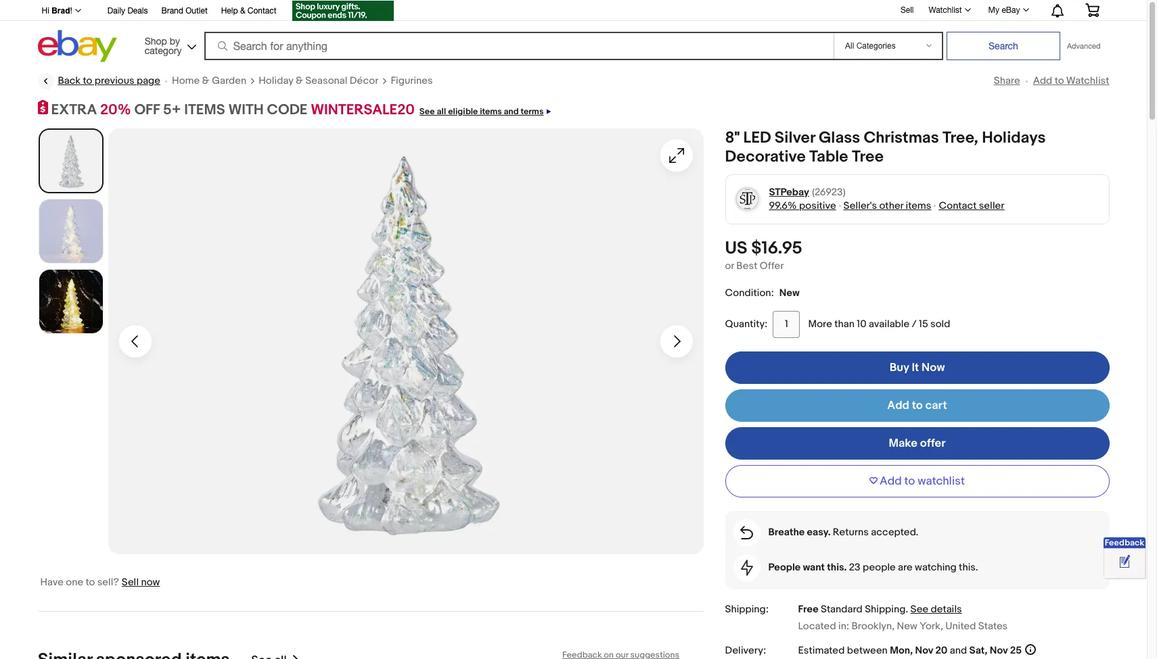 Task type: vqa. For each thing, say whether or not it's contained in the screenshot.
Collection beta link
no



Task type: locate. For each thing, give the bounding box(es) containing it.
new up quantity: text field
[[779, 287, 800, 299]]

1 vertical spatial add
[[887, 399, 909, 412]]

add down make
[[880, 475, 902, 488]]

garden
[[212, 74, 246, 87]]

add for add to cart
[[887, 399, 909, 412]]

holiday & seasonal décor link
[[259, 74, 379, 88]]

this. right watching
[[959, 561, 978, 574]]

to left watchlist
[[904, 475, 915, 488]]

all
[[437, 106, 446, 117]]

back to previous page
[[58, 74, 160, 87]]

2 with details__icon image from the top
[[741, 560, 753, 576]]

christmas
[[864, 128, 939, 147]]

1 horizontal spatial items
[[906, 199, 931, 212]]

0 horizontal spatial contact
[[248, 6, 276, 16]]

& for contact
[[240, 6, 245, 16]]

1 vertical spatial and
[[950, 645, 967, 658]]

help
[[221, 6, 238, 16]]

picture 1 of 3 image
[[40, 130, 102, 192]]

0 vertical spatial with details__icon image
[[740, 526, 753, 540]]

0 horizontal spatial see
[[419, 106, 435, 117]]

items right other
[[906, 199, 931, 212]]

contact left seller
[[939, 199, 977, 212]]

add to watchlist button
[[725, 465, 1109, 498]]

1 vertical spatial see
[[910, 603, 929, 616]]

your shopping cart image
[[1084, 3, 1100, 17]]

seller's
[[843, 199, 877, 212]]

breathe
[[768, 526, 805, 539]]

& right home
[[202, 74, 209, 87]]

standard shipping . see details
[[821, 603, 962, 616]]

now
[[141, 576, 160, 589]]

seasonal
[[305, 74, 347, 87]]

details
[[931, 603, 962, 616]]

0 vertical spatial watchlist
[[929, 5, 962, 15]]

to
[[83, 74, 92, 87], [1055, 74, 1064, 87], [912, 399, 923, 412], [904, 475, 915, 488], [86, 576, 95, 589]]

add right "share"
[[1033, 74, 1052, 87]]

see all eligible items and terms
[[419, 106, 544, 117]]

0 vertical spatial contact
[[248, 6, 276, 16]]

picture 2 of 3 image
[[39, 199, 103, 263]]

between
[[847, 645, 888, 658]]

want
[[803, 561, 825, 574]]

0 horizontal spatial &
[[202, 74, 209, 87]]

1 horizontal spatial this.
[[959, 561, 978, 574]]

0 horizontal spatial nov
[[915, 645, 933, 658]]

watchlist link
[[921, 2, 977, 18]]

this.
[[827, 561, 847, 574], [959, 561, 978, 574]]

figurines
[[391, 74, 433, 87]]

99.6% positive link
[[769, 199, 836, 212]]

& for garden
[[202, 74, 209, 87]]

1 horizontal spatial nov
[[990, 645, 1008, 658]]

nov left '20'
[[915, 645, 933, 658]]

watchlist down 'advanced'
[[1066, 74, 1109, 87]]

& right holiday
[[296, 74, 303, 87]]

contact
[[248, 6, 276, 16], [939, 199, 977, 212]]

0 horizontal spatial watchlist
[[929, 5, 962, 15]]

home & garden
[[172, 74, 246, 87]]

tree
[[852, 147, 884, 166]]

brand
[[161, 6, 183, 16]]

1 vertical spatial new
[[897, 621, 917, 633]]

by
[[170, 36, 180, 46]]

1 horizontal spatial watchlist
[[1066, 74, 1109, 87]]

eligible
[[448, 106, 478, 117]]

share
[[994, 74, 1020, 87]]

terms
[[521, 106, 544, 117]]

1 vertical spatial contact
[[939, 199, 977, 212]]

tree,
[[943, 128, 978, 147]]

add to cart
[[887, 399, 947, 412]]

add left the cart
[[887, 399, 909, 412]]

make offer
[[889, 437, 946, 450]]

to left the cart
[[912, 399, 923, 412]]

0 vertical spatial see
[[419, 106, 435, 117]]

watchlist right sell link
[[929, 5, 962, 15]]

items
[[184, 101, 225, 119]]

this. left 23
[[827, 561, 847, 574]]

contact right help
[[248, 6, 276, 16]]

brand outlet
[[161, 6, 208, 16]]

glass
[[819, 128, 860, 147]]

2 horizontal spatial &
[[296, 74, 303, 87]]

items
[[480, 106, 502, 117], [906, 199, 931, 212]]

to right one
[[86, 576, 95, 589]]

1 horizontal spatial &
[[240, 6, 245, 16]]

my ebay link
[[981, 2, 1035, 18]]

items right eligible
[[480, 106, 502, 117]]

add
[[1033, 74, 1052, 87], [887, 399, 909, 412], [880, 475, 902, 488]]

2 vertical spatial add
[[880, 475, 902, 488]]

estimated between mon, nov 20 and sat, nov 25
[[798, 645, 1022, 658]]

code
[[267, 101, 308, 119]]

and
[[504, 106, 519, 117], [950, 645, 967, 658]]

with details__icon image
[[740, 526, 753, 540], [741, 560, 753, 576]]

york,
[[920, 621, 943, 633]]

0 horizontal spatial and
[[504, 106, 519, 117]]

1 vertical spatial sell
[[122, 576, 139, 589]]

0 horizontal spatial this.
[[827, 561, 847, 574]]

0 horizontal spatial sell
[[122, 576, 139, 589]]

0 horizontal spatial items
[[480, 106, 502, 117]]

to for watchlist
[[904, 475, 915, 488]]

watchlist
[[929, 5, 962, 15], [1066, 74, 1109, 87]]

advanced link
[[1060, 32, 1107, 60]]

deals
[[127, 6, 148, 16]]

ebay
[[1002, 5, 1020, 15]]

table
[[809, 147, 848, 166]]

None submit
[[947, 32, 1060, 60]]

& right help
[[240, 6, 245, 16]]

accepted.
[[871, 526, 918, 539]]

& inside account navigation
[[240, 6, 245, 16]]

than
[[834, 318, 855, 331]]

best
[[736, 260, 757, 272]]

and left terms
[[504, 106, 519, 117]]

estimated
[[798, 645, 845, 658]]

make
[[889, 437, 918, 450]]

to inside button
[[904, 475, 915, 488]]

add inside button
[[880, 475, 902, 488]]

1 vertical spatial watchlist
[[1066, 74, 1109, 87]]

daily deals
[[107, 6, 148, 16]]

0 vertical spatial sell
[[901, 5, 914, 15]]

with details__icon image for breathe
[[740, 526, 753, 540]]

daily deals link
[[107, 4, 148, 19]]

1 horizontal spatial sell
[[901, 5, 914, 15]]

are
[[898, 561, 913, 574]]

buy it now link
[[725, 352, 1109, 384]]

15
[[919, 318, 928, 331]]

my
[[988, 5, 999, 15]]

None text field
[[251, 654, 286, 660]]

0 vertical spatial add
[[1033, 74, 1052, 87]]

contact inside help & contact link
[[248, 6, 276, 16]]

stpebay image
[[733, 185, 761, 213]]

shop by category button
[[138, 30, 199, 59]]

daily
[[107, 6, 125, 16]]

nov left 25
[[990, 645, 1008, 658]]

see right .
[[910, 603, 929, 616]]

get the coupon image
[[293, 1, 394, 21]]

shop by category banner
[[34, 0, 1109, 66]]

to right the back
[[83, 74, 92, 87]]

with details__icon image left breathe
[[740, 526, 753, 540]]

1 vertical spatial with details__icon image
[[741, 560, 753, 576]]

in:
[[838, 621, 849, 633]]

mon,
[[890, 645, 913, 658]]

8" led silver glass christmas tree, holidays decorative table tree
[[725, 128, 1046, 166]]

contact seller link
[[939, 199, 1004, 212]]

10
[[857, 318, 866, 331]]

0 horizontal spatial new
[[779, 287, 800, 299]]

5+
[[163, 101, 181, 119]]

watchlist inside account navigation
[[929, 5, 962, 15]]

0 vertical spatial items
[[480, 106, 502, 117]]

back to previous page link
[[38, 73, 160, 89]]

figurines link
[[391, 74, 433, 88]]

sold
[[930, 318, 950, 331]]

and right '20'
[[950, 645, 967, 658]]

see left all on the left top
[[419, 106, 435, 117]]

0 vertical spatial and
[[504, 106, 519, 117]]

with details__icon image left people
[[741, 560, 753, 576]]

add to watchlist
[[880, 475, 965, 488]]

8"
[[725, 128, 740, 147]]

sell left watchlist link
[[901, 5, 914, 15]]

decorative
[[725, 147, 806, 166]]

make offer link
[[725, 427, 1109, 460]]

to for previous
[[83, 74, 92, 87]]

to down advanced link
[[1055, 74, 1064, 87]]

$16.95
[[751, 238, 802, 259]]

1 with details__icon image from the top
[[740, 526, 753, 540]]

new down .
[[897, 621, 917, 633]]

watching
[[915, 561, 957, 574]]

sell left now
[[122, 576, 139, 589]]



Task type: describe. For each thing, give the bounding box(es) containing it.
it
[[912, 361, 919, 375]]

home & garden link
[[172, 74, 246, 88]]

see inside see all eligible items and terms "link"
[[419, 106, 435, 117]]

Quantity: text field
[[773, 311, 800, 338]]

23
[[849, 561, 860, 574]]

have
[[40, 576, 64, 589]]

people
[[768, 561, 801, 574]]

1 horizontal spatial see
[[910, 603, 929, 616]]

2 nov from the left
[[990, 645, 1008, 658]]

feedback
[[1105, 538, 1144, 549]]

positive
[[799, 199, 836, 212]]

category
[[145, 45, 182, 56]]

sell link
[[894, 5, 920, 15]]

Search for anything text field
[[206, 33, 831, 59]]

seller's other items link
[[843, 199, 931, 212]]

stpebay
[[769, 186, 809, 199]]

breathe easy. returns accepted.
[[768, 526, 918, 539]]

& for seasonal
[[296, 74, 303, 87]]

sell?
[[97, 576, 119, 589]]

have one to sell? sell now
[[40, 576, 160, 589]]

stpebay link
[[769, 186, 809, 199]]

1 horizontal spatial new
[[897, 621, 917, 633]]

quantity:
[[725, 318, 768, 331]]

sell inside account navigation
[[901, 5, 914, 15]]

us $16.95 or best offer
[[725, 238, 802, 272]]

1 horizontal spatial and
[[950, 645, 967, 658]]

(26923)
[[812, 186, 846, 199]]

people want this. 23 people are watching this.
[[768, 561, 978, 574]]

united
[[945, 621, 976, 633]]

located
[[798, 621, 836, 633]]

led
[[743, 128, 771, 147]]

wintersale20
[[311, 101, 415, 119]]

20
[[935, 645, 948, 658]]

returns
[[833, 526, 869, 539]]

2 this. from the left
[[959, 561, 978, 574]]

states
[[978, 621, 1008, 633]]

buy
[[890, 361, 909, 375]]

and inside "link"
[[504, 106, 519, 117]]

add for add to watchlist
[[1033, 74, 1052, 87]]

see details link
[[910, 603, 962, 616]]

8" led silver glass christmas tree, holidays decorative table tree - picture 1 of 3 image
[[108, 128, 703, 555]]

hi brad !
[[42, 6, 72, 16]]

holiday & seasonal décor
[[259, 74, 379, 87]]

previous
[[95, 74, 134, 87]]

extra 20% off 5+ items with code wintersale20
[[51, 101, 415, 119]]

sell now link
[[122, 576, 160, 589]]

add to watchlist
[[1033, 74, 1109, 87]]

help & contact link
[[221, 4, 276, 19]]

offer
[[760, 260, 784, 272]]

to for cart
[[912, 399, 923, 412]]

free
[[798, 603, 819, 616]]

1 this. from the left
[[827, 561, 847, 574]]

99.6% positive
[[769, 199, 836, 212]]

more than 10 available / 15 sold
[[808, 318, 950, 331]]

share button
[[994, 74, 1020, 87]]

25
[[1010, 645, 1022, 658]]

located in: brooklyn, new york, united states
[[798, 621, 1008, 633]]

sat,
[[969, 645, 987, 658]]

1 nov from the left
[[915, 645, 933, 658]]

condition:
[[725, 287, 774, 299]]

off
[[134, 101, 160, 119]]

1 horizontal spatial contact
[[939, 199, 977, 212]]

1 vertical spatial items
[[906, 199, 931, 212]]

account navigation
[[34, 0, 1109, 23]]

shipping:
[[725, 603, 769, 616]]

help & contact
[[221, 6, 276, 16]]

see all eligible items and terms link
[[415, 101, 551, 119]]

offer
[[920, 437, 946, 450]]

advanced
[[1067, 42, 1101, 50]]

watchlist
[[918, 475, 965, 488]]

brad
[[52, 6, 70, 16]]

condition: new
[[725, 287, 800, 299]]

one
[[66, 576, 83, 589]]

items inside see all eligible items and terms "link"
[[480, 106, 502, 117]]

back
[[58, 74, 81, 87]]

with
[[228, 101, 264, 119]]

now
[[922, 361, 945, 375]]

home
[[172, 74, 200, 87]]

delivery:
[[725, 645, 766, 658]]

décor
[[350, 74, 379, 87]]

holiday
[[259, 74, 293, 87]]

other
[[879, 199, 903, 212]]

cart
[[925, 399, 947, 412]]

to for watchlist
[[1055, 74, 1064, 87]]

standard
[[821, 603, 863, 616]]

20%
[[100, 101, 131, 119]]

holidays
[[982, 128, 1046, 147]]

with details__icon image for people
[[741, 560, 753, 576]]

shop by category
[[145, 36, 182, 56]]

add for add to watchlist
[[880, 475, 902, 488]]

picture 3 of 3 image
[[39, 270, 103, 333]]

silver
[[775, 128, 815, 147]]

hi
[[42, 6, 49, 16]]

none submit inside shop by category banner
[[947, 32, 1060, 60]]

seller's other items
[[843, 199, 931, 212]]

shipping
[[865, 603, 906, 616]]

0 vertical spatial new
[[779, 287, 800, 299]]

or
[[725, 260, 734, 272]]



